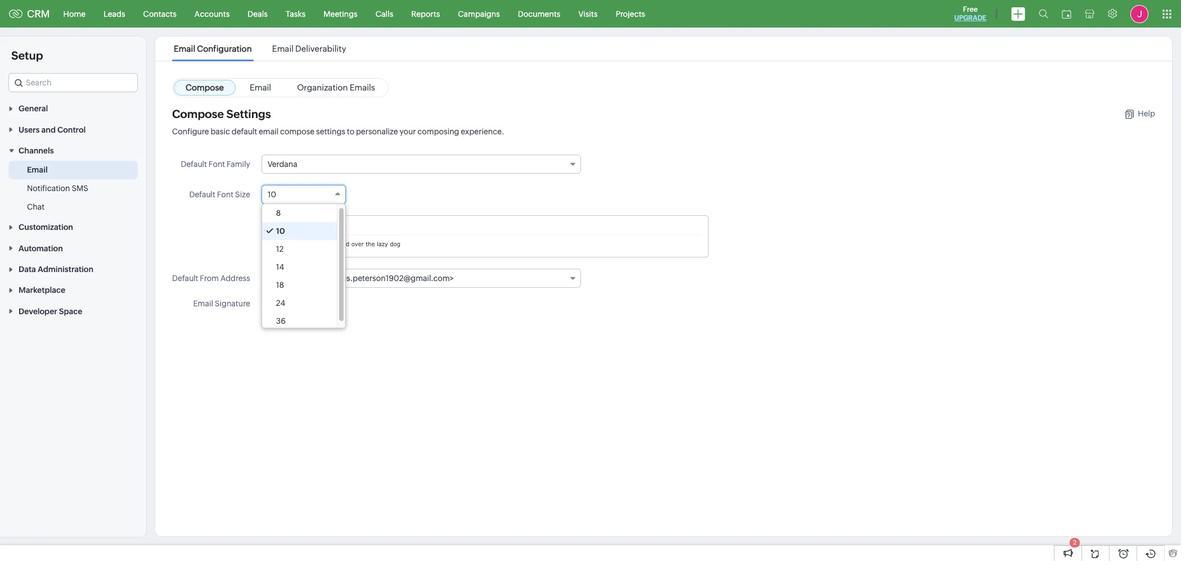 Task type: vqa. For each thing, say whether or not it's contained in the screenshot.
leftmost Leota Dilliard (Sample) link
no



Task type: describe. For each thing, give the bounding box(es) containing it.
quick
[[281, 241, 296, 247]]

default font family
[[181, 160, 250, 169]]

10 inside list box
[[276, 227, 285, 236]]

deals link
[[239, 0, 277, 27]]

compose for compose
[[186, 83, 224, 92]]

channels
[[19, 146, 54, 155]]

documents link
[[509, 0, 569, 27]]

projects
[[616, 9, 645, 18]]

contacts link
[[134, 0, 186, 27]]

tasks
[[286, 9, 306, 18]]

data administration
[[19, 265, 93, 274]]

general button
[[0, 98, 146, 119]]

email deliverability link
[[270, 44, 348, 53]]

meetings link
[[315, 0, 367, 27]]

data administration button
[[0, 259, 146, 280]]

10 inside field
[[268, 190, 276, 199]]

to
[[347, 127, 354, 136]]

data
[[19, 265, 36, 274]]

0 horizontal spatial email link
[[27, 164, 48, 175]]

marketplace button
[[0, 280, 146, 301]]

default from address
[[172, 274, 250, 283]]

preview
[[269, 223, 297, 232]]

compose link
[[174, 80, 236, 96]]

leads
[[104, 9, 125, 18]]

10 field
[[261, 185, 346, 204]]

calls
[[376, 9, 393, 18]]

marketplace
[[19, 286, 65, 295]]

the
[[366, 241, 375, 247]]

size
[[235, 190, 250, 199]]

email deliverability
[[272, 44, 346, 53]]

email for email signature
[[193, 299, 213, 308]]

default for default font size
[[189, 190, 215, 199]]

tasks link
[[277, 0, 315, 27]]

deliverability
[[295, 44, 346, 53]]

documents
[[518, 9, 560, 18]]

24
[[276, 299, 285, 308]]

James Peterson<james.peterson1902@gmail.com> field
[[261, 269, 581, 288]]

14 option
[[262, 258, 337, 276]]

notification
[[27, 184, 70, 193]]

the quick brown fox jumped over the lazy dog
[[269, 241, 400, 247]]

experience.
[[461, 127, 504, 136]]

the
[[269, 241, 279, 247]]

2 signature from the left
[[296, 299, 332, 308]]

default for default from address
[[172, 274, 198, 283]]

users
[[19, 125, 40, 134]]

add
[[261, 299, 277, 308]]

developer space
[[19, 307, 82, 316]]

free
[[963, 5, 978, 13]]

emails
[[350, 83, 375, 92]]

1 horizontal spatial email link
[[238, 80, 283, 96]]

over
[[351, 241, 364, 247]]

default
[[232, 127, 257, 136]]

search element
[[1032, 0, 1055, 28]]

personalize
[[356, 127, 398, 136]]

10 option
[[262, 222, 337, 240]]

compose settings
[[172, 107, 271, 120]]

calls link
[[367, 0, 402, 27]]

profile element
[[1124, 0, 1155, 27]]

users and control
[[19, 125, 86, 134]]

list box containing 8
[[262, 204, 345, 330]]

free upgrade
[[954, 5, 986, 22]]

meetings
[[324, 9, 358, 18]]

14
[[276, 263, 284, 272]]

email up settings
[[250, 83, 271, 92]]

crm
[[27, 8, 50, 20]]

settings
[[226, 107, 271, 120]]

create menu image
[[1011, 7, 1025, 21]]

12
[[276, 245, 284, 254]]

font for family
[[208, 160, 225, 169]]

24 option
[[262, 294, 337, 312]]

settings
[[316, 127, 345, 136]]

email signature
[[193, 299, 250, 308]]

create menu element
[[1004, 0, 1032, 27]]

contacts
[[143, 9, 177, 18]]

administration
[[38, 265, 93, 274]]

default font size
[[189, 190, 250, 199]]

developer
[[19, 307, 57, 316]]

fox
[[317, 241, 326, 247]]

dog
[[390, 241, 400, 247]]

font for size
[[217, 190, 234, 199]]

new
[[278, 299, 295, 308]]

list containing email configuration
[[164, 37, 356, 61]]



Task type: locate. For each thing, give the bounding box(es) containing it.
email
[[174, 44, 195, 53], [272, 44, 294, 53], [250, 83, 271, 92], [27, 165, 48, 174], [193, 299, 213, 308]]

10 up the 8
[[268, 190, 276, 199]]

configuration
[[197, 44, 252, 53]]

notification sms link
[[27, 183, 88, 194]]

compose
[[186, 83, 224, 92], [172, 107, 224, 120]]

signature down address on the left of page
[[215, 299, 250, 308]]

1 horizontal spatial signature
[[296, 299, 332, 308]]

brown
[[298, 241, 315, 247]]

0 vertical spatial default
[[181, 160, 207, 169]]

signature
[[215, 299, 250, 308], [296, 299, 332, 308]]

email link
[[238, 80, 283, 96], [27, 164, 48, 175]]

default down configure in the top left of the page
[[181, 160, 207, 169]]

email for email deliverability
[[272, 44, 294, 53]]

james peterson<james.peterson1902@gmail.com>
[[268, 274, 454, 283]]

home
[[63, 9, 86, 18]]

automation button
[[0, 238, 146, 259]]

accounts link
[[186, 0, 239, 27]]

general
[[19, 104, 48, 113]]

email inside channels region
[[27, 165, 48, 174]]

chat link
[[27, 201, 45, 213]]

configure basic default email compose settings to personalize your composing experience.
[[172, 127, 504, 136]]

18 option
[[262, 276, 337, 294]]

0 vertical spatial compose
[[186, 83, 224, 92]]

email left configuration
[[174, 44, 195, 53]]

1 vertical spatial compose
[[172, 107, 224, 120]]

8
[[276, 209, 281, 218]]

Search text field
[[9, 74, 137, 92]]

list box
[[262, 204, 345, 330]]

list
[[164, 37, 356, 61]]

space
[[59, 307, 82, 316]]

organization emails
[[297, 83, 375, 92]]

developer space button
[[0, 301, 146, 322]]

add new signature
[[261, 299, 332, 308]]

8 option
[[262, 204, 337, 222]]

email down channels
[[27, 165, 48, 174]]

default
[[181, 160, 207, 169], [189, 190, 215, 199], [172, 274, 198, 283]]

0 vertical spatial email link
[[238, 80, 283, 96]]

help
[[1138, 109, 1155, 118]]

2
[[1073, 539, 1076, 546]]

chat
[[27, 202, 45, 211]]

deals
[[248, 9, 268, 18]]

18
[[276, 281, 284, 290]]

36 option
[[262, 312, 337, 330]]

calendar image
[[1062, 9, 1071, 18]]

email link up settings
[[238, 80, 283, 96]]

channels region
[[0, 161, 146, 217]]

visits
[[578, 9, 598, 18]]

basic
[[211, 127, 230, 136]]

automation
[[19, 244, 63, 253]]

8 10
[[276, 209, 285, 236]]

notification sms
[[27, 184, 88, 193]]

home link
[[54, 0, 95, 27]]

default down "default font family"
[[189, 190, 215, 199]]

email for email configuration
[[174, 44, 195, 53]]

email configuration
[[174, 44, 252, 53]]

control
[[57, 125, 86, 134]]

email link down channels
[[27, 164, 48, 175]]

and
[[41, 125, 56, 134]]

users and control button
[[0, 119, 146, 140]]

address
[[220, 274, 250, 283]]

2 vertical spatial default
[[172, 274, 198, 283]]

0 vertical spatial font
[[208, 160, 225, 169]]

customization
[[19, 223, 73, 232]]

0 vertical spatial 10
[[268, 190, 276, 199]]

compose for compose settings
[[172, 107, 224, 120]]

font
[[208, 160, 225, 169], [217, 190, 234, 199]]

36
[[276, 317, 286, 326]]

jumped
[[328, 241, 349, 247]]

1 signature from the left
[[215, 299, 250, 308]]

configure
[[172, 127, 209, 136]]

0 horizontal spatial signature
[[215, 299, 250, 308]]

1 vertical spatial font
[[217, 190, 234, 199]]

signature up 36 option
[[296, 299, 332, 308]]

family
[[227, 160, 250, 169]]

campaigns
[[458, 9, 500, 18]]

font left family
[[208, 160, 225, 169]]

email down from
[[193, 299, 213, 308]]

1 vertical spatial email link
[[27, 164, 48, 175]]

default for default font family
[[181, 160, 207, 169]]

reports
[[411, 9, 440, 18]]

10
[[268, 190, 276, 199], [276, 227, 285, 236]]

1 vertical spatial 10
[[276, 227, 285, 236]]

channels button
[[0, 140, 146, 161]]

compose
[[280, 127, 315, 136]]

your
[[400, 127, 416, 136]]

lazy
[[377, 241, 388, 247]]

campaigns link
[[449, 0, 509, 27]]

leads link
[[95, 0, 134, 27]]

10 up the
[[276, 227, 285, 236]]

sms
[[72, 184, 88, 193]]

verdana
[[268, 160, 297, 169]]

setup
[[11, 49, 43, 62]]

upgrade
[[954, 14, 986, 22]]

Verdana field
[[261, 155, 581, 174]]

organization
[[297, 83, 348, 92]]

compose up the compose settings
[[186, 83, 224, 92]]

visits link
[[569, 0, 607, 27]]

peterson<james.peterson1902@gmail.com>
[[292, 274, 454, 283]]

search image
[[1039, 9, 1048, 19]]

email down "tasks" link
[[272, 44, 294, 53]]

reports link
[[402, 0, 449, 27]]

font left size
[[217, 190, 234, 199]]

compose up configure in the top left of the page
[[172, 107, 224, 120]]

accounts
[[195, 9, 230, 18]]

1 vertical spatial default
[[189, 190, 215, 199]]

customization button
[[0, 217, 146, 238]]

projects link
[[607, 0, 654, 27]]

12 option
[[262, 240, 337, 258]]

organization emails link
[[285, 80, 387, 96]]

None field
[[8, 73, 138, 92]]

james
[[268, 274, 291, 283]]

email configuration link
[[172, 44, 254, 53]]

default left from
[[172, 274, 198, 283]]

profile image
[[1130, 5, 1148, 23]]



